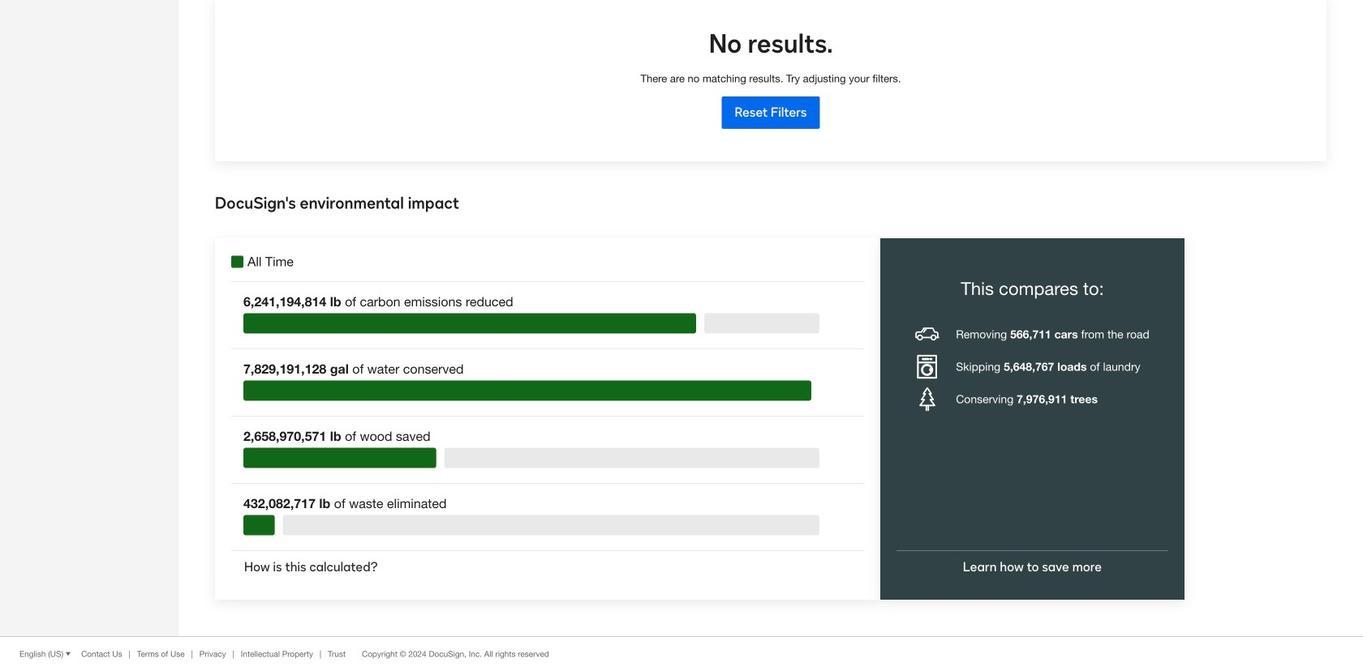 Task type: locate. For each thing, give the bounding box(es) containing it.
more info region
[[0, 637, 1363, 672]]



Task type: vqa. For each thing, say whether or not it's contained in the screenshot.
DocuSign eSignature image at left top
no



